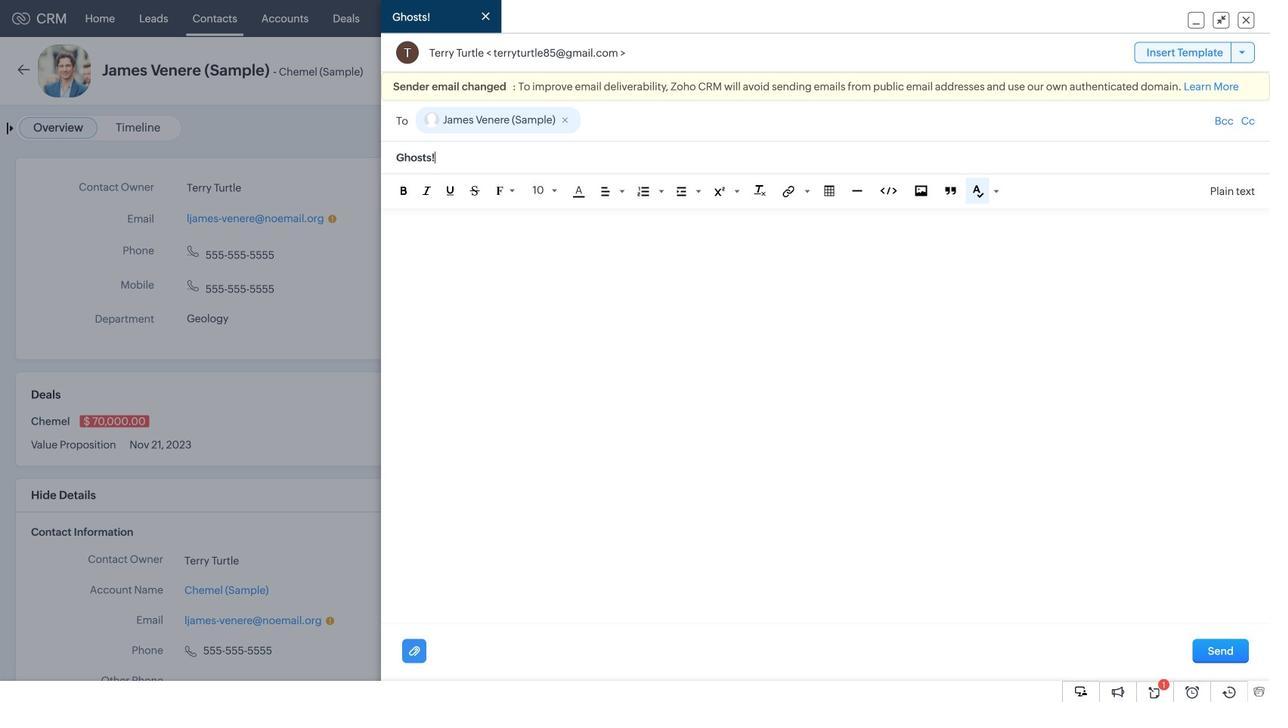Task type: describe. For each thing, give the bounding box(es) containing it.
list image
[[638, 187, 649, 196]]

calendar image
[[1110, 12, 1123, 25]]

indent image
[[677, 187, 686, 196]]

alignment image
[[601, 187, 610, 196]]

search image
[[1079, 12, 1092, 25]]

search element
[[1070, 0, 1101, 37]]

script image
[[714, 187, 725, 196]]

Subject text field
[[381, 142, 1270, 173]]



Task type: vqa. For each thing, say whether or not it's contained in the screenshot.
the leftmost Action
no



Task type: locate. For each thing, give the bounding box(es) containing it.
create menu element
[[1033, 0, 1070, 37]]

create menu image
[[1042, 9, 1061, 28]]

logo image
[[12, 12, 30, 25]]

spell check image
[[973, 185, 984, 198]]

links image
[[783, 186, 795, 198]]



